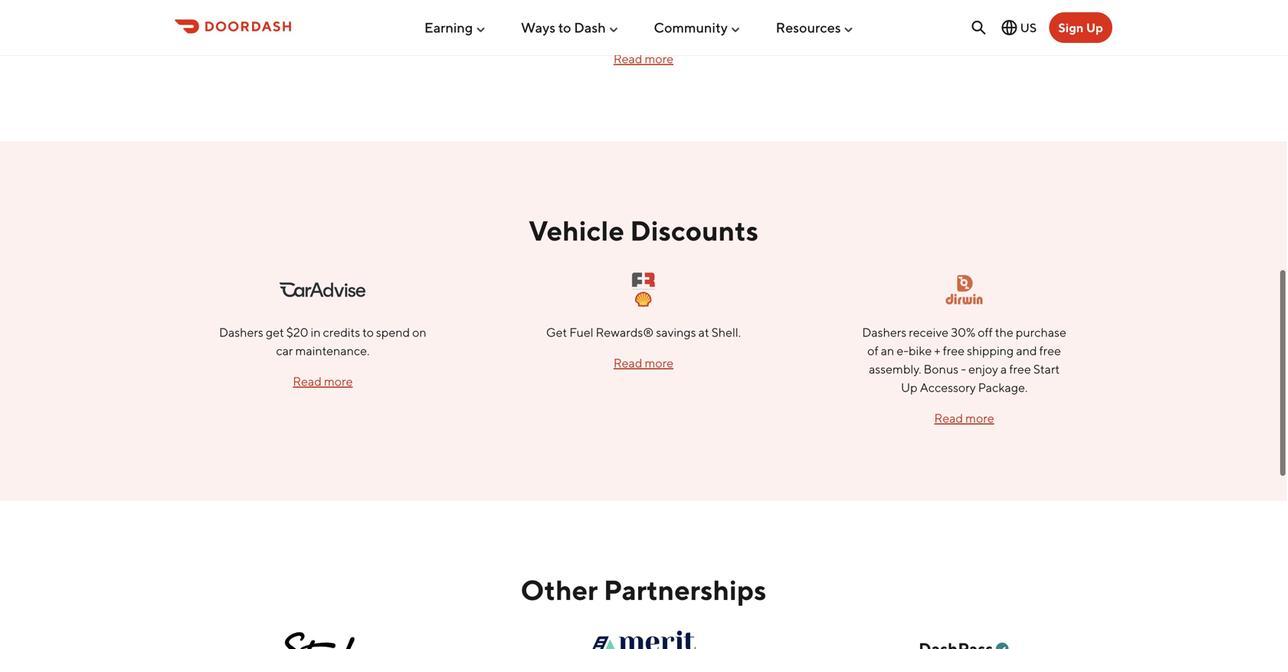 Task type: vqa. For each thing, say whether or not it's contained in the screenshot.
i
no



Task type: describe. For each thing, give the bounding box(es) containing it.
spend
[[376, 325, 410, 340]]

on
[[413, 325, 427, 340]]

to inside dashers get $20 in credits to spend on car maintenance.
[[363, 325, 374, 340]]

community
[[654, 19, 728, 36]]

off inside dashers receive 30% off the purchase of an e-bike + free shipping and free assembly. bonus - enjoy a free start up accessory package.
[[978, 325, 993, 340]]

read more for dashers get $20 in credits to spend on car maintenance.
[[293, 374, 353, 389]]

shipping
[[968, 343, 1014, 358]]

read for dashers receive 30% off the purchase of an e-bike + free shipping and free assembly. bonus - enjoy a free start up accessory package.
[[935, 411, 964, 425]]

dashers get $20 in credits to spend on car maintenance.
[[219, 325, 427, 358]]

partnerships
[[604, 574, 767, 606]]

an
[[881, 343, 895, 358]]

savings
[[657, 325, 697, 340]]

shell.
[[712, 325, 741, 340]]

receive
[[909, 325, 949, 340]]

us
[[1021, 20, 1037, 35]]

ways to dash
[[521, 19, 606, 36]]

read for get fuel rewards®️ savings at shell.
[[614, 356, 643, 370]]

more for dashers get $20 in credits to spend on car maintenance.
[[324, 374, 353, 389]]

a
[[1001, 362, 1008, 376]]

other partnerships
[[521, 574, 767, 606]]

resources link
[[776, 13, 855, 42]]

globe line image
[[1001, 18, 1019, 37]]

e-
[[897, 343, 909, 358]]

bike
[[909, 343, 932, 358]]

read for dashers get $20 in credits to spend on car maintenance.
[[293, 374, 322, 389]]

and
[[1017, 343, 1038, 358]]

read more for dashers receive 30% off the purchase of an e-bike + free shipping and free assembly. bonus - enjoy a free start up accessory package.
[[935, 411, 995, 425]]

0 horizontal spatial off
[[576, 21, 591, 35]]

rewards®️
[[596, 325, 654, 340]]

more for dashers receive 30% off the purchase of an e-bike + free shipping and free assembly. bonus - enjoy a free start up accessory package.
[[966, 411, 995, 425]]

dx discounts stride image
[[279, 631, 367, 649]]

earning link
[[425, 13, 487, 42]]

ways
[[521, 19, 556, 36]]

other
[[521, 574, 598, 606]]

$20 inside dashers get $20 in credits to spend on car maintenance.
[[287, 325, 309, 340]]

community link
[[654, 13, 742, 42]]

get fuel rewards®️ savings at shell.
[[547, 325, 741, 340]]

up inside button
[[1087, 20, 1104, 35]]

read more link for dashers receive 30% off the purchase of an e-bike + free shipping and free assembly. bonus - enjoy a free start up accessory package.
[[935, 411, 995, 425]]

ways to dash link
[[521, 13, 620, 42]]

resources
[[776, 19, 841, 36]]

sign
[[1059, 20, 1084, 35]]

accessory
[[920, 380, 976, 395]]



Task type: locate. For each thing, give the bounding box(es) containing it.
dx discounts dashpass image
[[921, 631, 1009, 649]]

self-
[[651, 21, 677, 35]]

$20 off turbo-tax self-employed.
[[552, 21, 736, 35]]

employed.
[[677, 21, 736, 35]]

more down the self-
[[645, 52, 674, 66]]

up
[[1087, 20, 1104, 35], [902, 380, 918, 395]]

read more link down accessory
[[935, 411, 995, 425]]

dx_shell_fuelrewards image
[[623, 271, 665, 308]]

$20
[[552, 21, 574, 35], [287, 325, 309, 340]]

1 horizontal spatial dashers
[[863, 325, 907, 340]]

1 horizontal spatial $20
[[552, 21, 574, 35]]

up right sign
[[1087, 20, 1104, 35]]

read down tax
[[614, 52, 643, 66]]

1 vertical spatial off
[[978, 325, 993, 340]]

free right a
[[1010, 362, 1032, 376]]

0 horizontal spatial to
[[363, 325, 374, 340]]

1 vertical spatial to
[[363, 325, 374, 340]]

read more link down maintenance.
[[293, 374, 353, 389]]

read more link for get fuel rewards®️ savings at shell.
[[614, 356, 674, 370]]

earning
[[425, 19, 473, 36]]

get
[[547, 325, 568, 340]]

free
[[943, 343, 965, 358], [1040, 343, 1062, 358], [1010, 362, 1032, 376]]

off left the turbo-
[[576, 21, 591, 35]]

read more for get fuel rewards®️ savings at shell.
[[614, 356, 674, 370]]

1 horizontal spatial free
[[1010, 362, 1032, 376]]

off
[[576, 21, 591, 35], [978, 325, 993, 340]]

the
[[996, 325, 1014, 340]]

0 horizontal spatial up
[[902, 380, 918, 395]]

to left dash
[[559, 19, 572, 36]]

more
[[645, 52, 674, 66], [645, 356, 674, 370], [324, 374, 353, 389], [966, 411, 995, 425]]

more down maintenance.
[[324, 374, 353, 389]]

dx dirwin logo image
[[947, 271, 983, 308]]

1 vertical spatial up
[[902, 380, 918, 395]]

dashers for dashers get $20 in credits to spend on car maintenance.
[[219, 325, 264, 340]]

bonus
[[924, 362, 959, 376]]

dashers
[[219, 325, 264, 340], [863, 325, 907, 340]]

tax
[[631, 21, 649, 35]]

read more link down $20 off turbo-tax self-employed.
[[614, 52, 674, 66]]

read down accessory
[[935, 411, 964, 425]]

fuel
[[570, 325, 594, 340]]

2 horizontal spatial free
[[1040, 343, 1062, 358]]

free right +
[[943, 343, 965, 358]]

more down package.
[[966, 411, 995, 425]]

more down the get fuel rewards®️ savings at shell. on the bottom of page
[[645, 356, 674, 370]]

car
[[276, 343, 293, 358]]

assembly.
[[869, 362, 922, 376]]

1 horizontal spatial off
[[978, 325, 993, 340]]

sign up button
[[1050, 12, 1113, 43]]

0 vertical spatial to
[[559, 19, 572, 36]]

to left spend on the bottom left of page
[[363, 325, 374, 340]]

2 dashers from the left
[[863, 325, 907, 340]]

credits
[[323, 325, 360, 340]]

in
[[311, 325, 321, 340]]

read more down accessory
[[935, 411, 995, 425]]

$20 left "in"
[[287, 325, 309, 340]]

1 horizontal spatial up
[[1087, 20, 1104, 35]]

0 horizontal spatial $20
[[287, 325, 309, 340]]

read more link down the get fuel rewards®️ savings at shell. on the bottom of page
[[614, 356, 674, 370]]

0 horizontal spatial dashers
[[219, 325, 264, 340]]

read more link for dashers get $20 in credits to spend on car maintenance.
[[293, 374, 353, 389]]

-
[[961, 362, 967, 376]]

sign up
[[1059, 20, 1104, 35]]

dx_merit_america_logo image
[[592, 631, 696, 649]]

dashers left get
[[219, 325, 264, 340]]

purchase
[[1016, 325, 1067, 340]]

30%
[[952, 325, 976, 340]]

read
[[614, 52, 643, 66], [614, 356, 643, 370], [293, 374, 322, 389], [935, 411, 964, 425]]

to
[[559, 19, 572, 36], [363, 325, 374, 340]]

read down rewards®️
[[614, 356, 643, 370]]

at
[[699, 325, 710, 340]]

maintenance.
[[295, 343, 370, 358]]

dx discounts caradvise image
[[279, 271, 367, 308]]

dashers receive 30% off the purchase of an e-bike + free shipping and free assembly. bonus - enjoy a free start up accessory package.
[[863, 325, 1067, 395]]

0 vertical spatial off
[[576, 21, 591, 35]]

discounts
[[630, 214, 759, 247]]

0 horizontal spatial free
[[943, 343, 965, 358]]

dashers inside dashers get $20 in credits to spend on car maintenance.
[[219, 325, 264, 340]]

dashers inside dashers receive 30% off the purchase of an e-bike + free shipping and free assembly. bonus - enjoy a free start up accessory package.
[[863, 325, 907, 340]]

read more down maintenance.
[[293, 374, 353, 389]]

dash
[[574, 19, 606, 36]]

of
[[868, 343, 879, 358]]

read more
[[614, 52, 674, 66], [614, 356, 674, 370], [293, 374, 353, 389], [935, 411, 995, 425]]

enjoy
[[969, 362, 999, 376]]

1 horizontal spatial to
[[559, 19, 572, 36]]

+
[[935, 343, 941, 358]]

vehicle
[[529, 214, 625, 247]]

1 vertical spatial $20
[[287, 325, 309, 340]]

vehicle discounts
[[529, 214, 759, 247]]

0 vertical spatial up
[[1087, 20, 1104, 35]]

read more down the get fuel rewards®️ savings at shell. on the bottom of page
[[614, 356, 674, 370]]

1 dashers from the left
[[219, 325, 264, 340]]

up down assembly.
[[902, 380, 918, 395]]

read more link
[[614, 52, 674, 66], [614, 356, 674, 370], [293, 374, 353, 389], [935, 411, 995, 425]]

get
[[266, 325, 284, 340]]

start
[[1034, 362, 1060, 376]]

package.
[[979, 380, 1028, 395]]

0 vertical spatial $20
[[552, 21, 574, 35]]

up inside dashers receive 30% off the purchase of an e-bike + free shipping and free assembly. bonus - enjoy a free start up accessory package.
[[902, 380, 918, 395]]

dashers for dashers receive 30% off the purchase of an e-bike + free shipping and free assembly. bonus - enjoy a free start up accessory package.
[[863, 325, 907, 340]]

read down the car
[[293, 374, 322, 389]]

dashers up 'an'
[[863, 325, 907, 340]]

read more down $20 off turbo-tax self-employed.
[[614, 52, 674, 66]]

off left the
[[978, 325, 993, 340]]

$20 left dash
[[552, 21, 574, 35]]

free up start
[[1040, 343, 1062, 358]]

more for get fuel rewards®️ savings at shell.
[[645, 356, 674, 370]]

turbo-
[[594, 21, 631, 35]]



